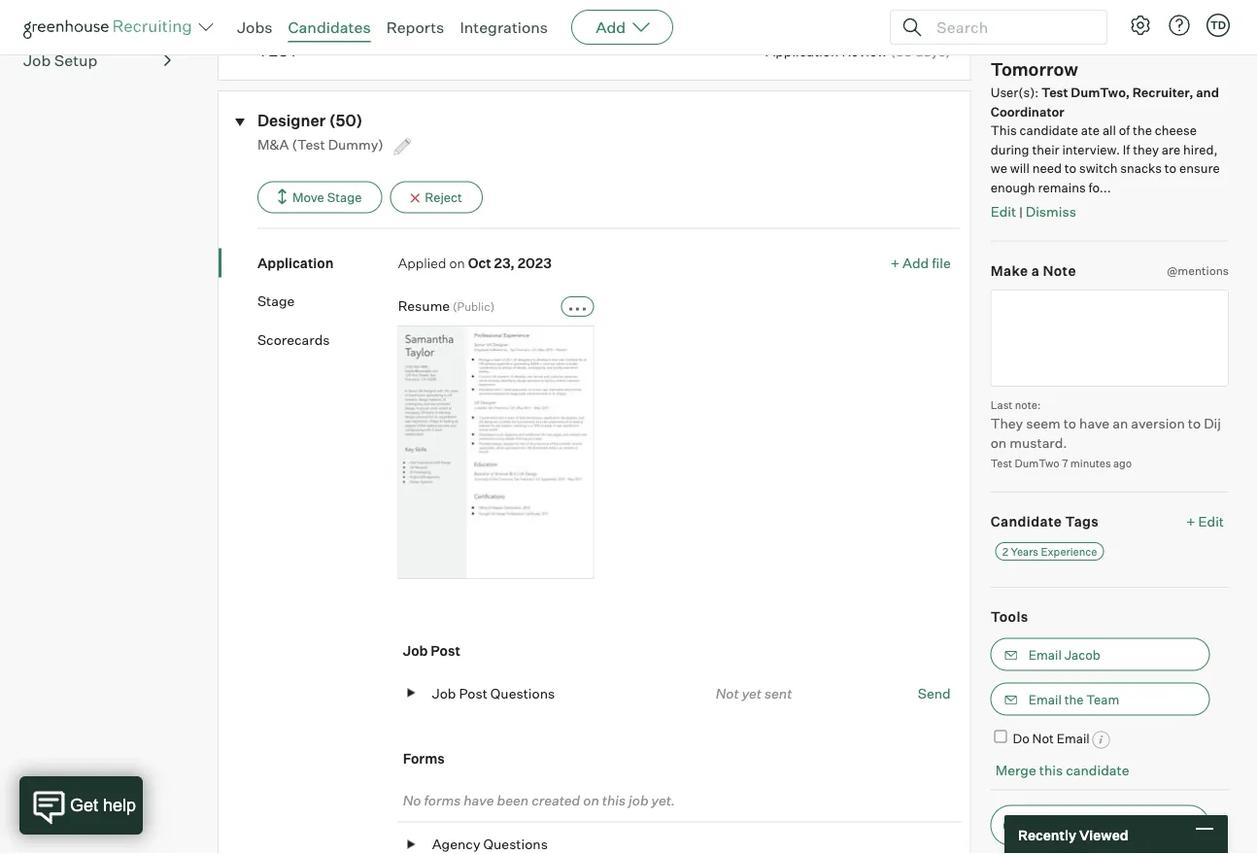Task type: vqa. For each thing, say whether or not it's contained in the screenshot.
leftmost the Application
yes



Task type: locate. For each thing, give the bounding box(es) containing it.
1 vertical spatial test
[[991, 456, 1013, 470]]

remains
[[1039, 179, 1086, 195]]

None text field
[[991, 290, 1230, 387]]

+ for + add
[[1191, 22, 1200, 39]]

0 horizontal spatial not
[[716, 685, 739, 702]]

edit
[[991, 203, 1017, 220], [1199, 513, 1225, 530]]

have left been
[[464, 792, 494, 809]]

2 years experience link
[[996, 542, 1104, 561]]

0 horizontal spatial reports link
[[23, 9, 171, 32]]

have inside last note: they seem to have an aversion to dij on mustard. test dumtwo               7 minutes               ago
[[1080, 415, 1110, 432]]

application link
[[257, 253, 398, 272]]

1 vertical spatial edit
[[1199, 513, 1225, 530]]

+ inside "link"
[[1191, 22, 1200, 39]]

reminder
[[1064, 22, 1132, 39]]

to right seem on the right
[[1064, 415, 1077, 432]]

email left jacob in the bottom right of the page
[[1029, 647, 1062, 662]]

to
[[1065, 160, 1077, 176], [1165, 160, 1177, 176], [1064, 415, 1077, 432], [1189, 415, 1201, 432], [1128, 818, 1141, 833]]

on right the created at the left
[[583, 792, 599, 809]]

reports link right candidates link
[[386, 17, 445, 37]]

job
[[629, 792, 649, 809]]

1 vertical spatial candidate
[[1066, 761, 1130, 778]]

2 horizontal spatial job
[[432, 685, 456, 702]]

not left yet
[[716, 685, 739, 702]]

this left job
[[602, 792, 626, 809]]

0 vertical spatial +
[[1191, 22, 1200, 39]]

0 vertical spatial email
[[1029, 647, 1062, 662]]

candidate up their
[[1020, 123, 1079, 138]]

1 vertical spatial +
[[891, 254, 900, 271]]

dismiss
[[1026, 203, 1077, 220]]

1 vertical spatial email
[[1029, 692, 1062, 707]]

0 vertical spatial have
[[1080, 415, 1110, 432]]

0 vertical spatial the
[[1133, 123, 1153, 138]]

reports
[[23, 11, 81, 30], [386, 17, 445, 37]]

candidate up prospect
[[1066, 761, 1130, 778]]

reports right candidates link
[[386, 17, 445, 37]]

Search text field
[[932, 13, 1090, 41]]

0 horizontal spatial test
[[991, 456, 1013, 470]]

the left team at the bottom right of the page
[[1065, 692, 1084, 707]]

this down do not email
[[1040, 761, 1063, 778]]

dismiss link
[[1026, 203, 1077, 220]]

resume
[[398, 298, 450, 315]]

0 vertical spatial edit
[[991, 203, 1017, 220]]

cheese
[[1155, 123, 1197, 138]]

0 horizontal spatial the
[[1065, 692, 1084, 707]]

1 horizontal spatial stage
[[327, 190, 362, 205]]

questions
[[491, 685, 555, 702], [484, 835, 548, 853]]

up
[[1043, 22, 1061, 39]]

td button
[[1203, 10, 1234, 41]]

application up stage link
[[257, 254, 334, 271]]

do not email
[[1013, 731, 1090, 746]]

jobs
[[237, 17, 273, 37]]

0 horizontal spatial this
[[602, 792, 626, 809]]

do
[[1013, 731, 1030, 746]]

yet
[[742, 685, 762, 702]]

test left the dumtwo
[[991, 456, 1013, 470]]

edit inside the this candidate ate all of the cheese during their interview. if they are hired, we will need to switch snacks to ensure enough remains fo... edit | dismiss
[[991, 203, 1017, 220]]

m&a
[[257, 136, 289, 153]]

the
[[1133, 123, 1153, 138], [1065, 692, 1084, 707]]

oct
[[468, 254, 491, 271]]

post down job post
[[459, 685, 488, 702]]

mustard.
[[1010, 435, 1068, 452]]

email the team
[[1029, 692, 1120, 707]]

test down tomorrow
[[1042, 85, 1069, 100]]

reject button
[[390, 181, 483, 213]]

application
[[766, 42, 839, 59], [257, 254, 334, 271]]

@mentions link
[[1168, 261, 1230, 280]]

coordinator
[[991, 104, 1065, 119]]

candidate inside the this candidate ate all of the cheese during their interview. if they are hired, we will need to switch snacks to ensure enough remains fo... edit | dismiss
[[1020, 123, 1079, 138]]

(35
[[891, 42, 913, 59]]

0 vertical spatial test
[[1042, 85, 1069, 100]]

1 vertical spatial this
[[602, 792, 626, 809]]

1 horizontal spatial the
[[1133, 123, 1153, 138]]

will
[[1011, 160, 1030, 176]]

sent
[[765, 685, 792, 702]]

1 horizontal spatial test
[[1042, 85, 1069, 100]]

make a note
[[991, 262, 1077, 279]]

review
[[842, 42, 888, 59]]

2
[[1003, 545, 1009, 558]]

1 vertical spatial application
[[257, 254, 334, 271]]

forms
[[424, 792, 461, 809]]

designer
[[257, 110, 326, 130]]

1 horizontal spatial application
[[766, 42, 839, 59]]

1 vertical spatial the
[[1065, 692, 1084, 707]]

0 vertical spatial on
[[449, 254, 465, 271]]

+ add
[[1191, 22, 1230, 39]]

2 years experience
[[1003, 545, 1098, 558]]

0 vertical spatial questions
[[491, 685, 555, 702]]

send link
[[909, 685, 951, 702]]

1 vertical spatial not
[[1033, 731, 1054, 746]]

2 vertical spatial +
[[1187, 513, 1196, 530]]

1 horizontal spatial reports
[[386, 17, 445, 37]]

email
[[1029, 647, 1062, 662], [1029, 692, 1062, 707], [1057, 731, 1090, 746]]

+ for + edit
[[1187, 513, 1196, 530]]

they
[[991, 415, 1024, 432]]

on left the oct
[[449, 254, 465, 271]]

1 vertical spatial on
[[991, 435, 1007, 452]]

the right of
[[1133, 123, 1153, 138]]

1 vertical spatial have
[[464, 792, 494, 809]]

application for application review (35 days)
[[766, 42, 839, 59]]

0 horizontal spatial job
[[23, 51, 51, 70]]

2 vertical spatial job
[[432, 685, 456, 702]]

prospect
[[1073, 818, 1126, 833]]

minutes
[[1071, 456, 1111, 470]]

+ edit
[[1187, 513, 1225, 530]]

stage right the move
[[327, 190, 362, 205]]

1 horizontal spatial not
[[1033, 731, 1054, 746]]

interview.
[[1063, 142, 1121, 157]]

0 vertical spatial post
[[431, 643, 461, 660]]

0 vertical spatial application
[[766, 42, 839, 59]]

tomorrow
[[991, 58, 1079, 80]]

reports up job setup
[[23, 11, 81, 30]]

0 vertical spatial this
[[1040, 761, 1063, 778]]

ensure
[[1180, 160, 1220, 176]]

on
[[449, 254, 465, 271], [991, 435, 1007, 452], [583, 792, 599, 809]]

not right do
[[1033, 731, 1054, 746]]

to inside button
[[1128, 818, 1141, 833]]

on inside last note: they seem to have an aversion to dij on mustard. test dumtwo               7 minutes               ago
[[991, 435, 1007, 452]]

recently
[[1019, 826, 1077, 843]]

email up do not email
[[1029, 692, 1062, 707]]

0 horizontal spatial reports
[[23, 11, 81, 30]]

(test
[[292, 136, 325, 153]]

Do Not Email checkbox
[[995, 731, 1008, 743]]

1 vertical spatial job
[[403, 643, 428, 660]]

@mentions
[[1168, 263, 1230, 278]]

not
[[716, 685, 739, 702], [1033, 731, 1054, 746]]

2 horizontal spatial on
[[991, 435, 1007, 452]]

0 horizontal spatial edit
[[991, 203, 1017, 220]]

0 horizontal spatial stage
[[257, 293, 295, 310]]

add inside popup button
[[596, 17, 626, 37]]

dummy)
[[328, 136, 384, 153]]

job
[[23, 51, 51, 70], [403, 643, 428, 660], [432, 685, 456, 702]]

email up merge this candidate
[[1057, 731, 1090, 746]]

note:
[[1015, 398, 1041, 411]]

2 vertical spatial on
[[583, 792, 599, 809]]

a
[[1032, 262, 1040, 279]]

0 horizontal spatial application
[[257, 254, 334, 271]]

0 vertical spatial stage
[[327, 190, 362, 205]]

years
[[1011, 545, 1039, 558]]

note
[[1043, 262, 1077, 279]]

job post
[[403, 643, 461, 660]]

greenhouse recruiting image
[[23, 16, 198, 39]]

0 vertical spatial candidate
[[1020, 123, 1079, 138]]

...
[[1143, 818, 1155, 833]]

move stage button
[[257, 181, 382, 213]]

+ add file
[[891, 254, 951, 271]]

on down they
[[991, 435, 1007, 452]]

scorecards
[[257, 331, 330, 348]]

reports link up job setup link
[[23, 9, 171, 32]]

they
[[1133, 142, 1159, 157]]

+ for + add file
[[891, 254, 900, 271]]

have
[[1080, 415, 1110, 432], [464, 792, 494, 809]]

job setup
[[23, 51, 98, 70]]

application left 'review' on the top right
[[766, 42, 839, 59]]

|
[[1020, 204, 1023, 219]]

post up job post questions
[[431, 643, 461, 660]]

0 vertical spatial job
[[23, 51, 51, 70]]

to left "..."
[[1128, 818, 1141, 833]]

candidates link
[[288, 17, 371, 37]]

1 horizontal spatial on
[[583, 792, 599, 809]]

1 vertical spatial post
[[459, 685, 488, 702]]

1 horizontal spatial job
[[403, 643, 428, 660]]

1 horizontal spatial have
[[1080, 415, 1110, 432]]

created
[[532, 792, 580, 809]]

stage up scorecards
[[257, 293, 295, 310]]

have left an
[[1080, 415, 1110, 432]]

jobs link
[[237, 17, 273, 37]]

add as prospect to ... button
[[991, 805, 1211, 846]]

test dumtwo, recruiter, and coordinator
[[991, 85, 1220, 119]]



Task type: describe. For each thing, give the bounding box(es) containing it.
to up remains
[[1065, 160, 1077, 176]]

+ edit link
[[1182, 508, 1230, 535]]

23,
[[494, 254, 515, 271]]

of
[[1119, 123, 1131, 138]]

user(s):
[[991, 85, 1042, 100]]

applied      on oct 23, 2023
[[398, 254, 552, 271]]

file
[[932, 254, 951, 271]]

not yet sent
[[716, 685, 792, 702]]

we
[[991, 160, 1008, 176]]

1 horizontal spatial edit
[[1199, 513, 1225, 530]]

test inside test dumtwo, recruiter, and coordinator
[[1042, 85, 1069, 100]]

m&a (test dummy)
[[257, 136, 387, 153]]

experience
[[1041, 545, 1098, 558]]

reject
[[425, 190, 463, 205]]

integrations link
[[460, 17, 548, 37]]

and
[[1197, 85, 1220, 100]]

job for job post questions
[[432, 685, 456, 702]]

the inside 'email the team' button
[[1065, 692, 1084, 707]]

follow-
[[991, 22, 1043, 39]]

forms
[[403, 750, 445, 767]]

no forms have been created on this job yet.
[[403, 792, 676, 809]]

all
[[1103, 123, 1117, 138]]

td
[[1211, 18, 1227, 32]]

switch
[[1080, 160, 1118, 176]]

follow-up reminder
[[991, 22, 1132, 39]]

send
[[918, 685, 951, 702]]

edit link
[[991, 203, 1017, 220]]

merge this candidate link
[[996, 761, 1130, 778]]

resume (public)
[[398, 298, 495, 315]]

1 vertical spatial stage
[[257, 293, 295, 310]]

their
[[1033, 142, 1060, 157]]

add as prospect to ...
[[1029, 818, 1155, 833]]

test inside last note: they seem to have an aversion to dij on mustard. test dumtwo               7 minutes               ago
[[991, 456, 1013, 470]]

no
[[403, 792, 421, 809]]

stage link
[[257, 292, 398, 311]]

setup
[[54, 51, 98, 70]]

recruiter,
[[1133, 85, 1194, 100]]

last
[[991, 398, 1013, 411]]

integrations
[[460, 17, 548, 37]]

0 horizontal spatial on
[[449, 254, 465, 271]]

candidate tags
[[991, 513, 1100, 530]]

days)
[[916, 42, 951, 59]]

this
[[991, 123, 1017, 138]]

email for email jacob
[[1029, 647, 1062, 662]]

+ add file link
[[891, 253, 951, 272]]

enough
[[991, 179, 1036, 195]]

1 horizontal spatial this
[[1040, 761, 1063, 778]]

to down are
[[1165, 160, 1177, 176]]

need
[[1033, 160, 1062, 176]]

configure image
[[1129, 14, 1153, 37]]

add button
[[572, 10, 674, 45]]

to left dij
[[1189, 415, 1201, 432]]

2 vertical spatial email
[[1057, 731, 1090, 746]]

seem
[[1027, 415, 1061, 432]]

+ add link
[[1191, 21, 1230, 40]]

1 vertical spatial questions
[[484, 835, 548, 853]]

during
[[991, 142, 1030, 157]]

0 vertical spatial not
[[716, 685, 739, 702]]

job for job post
[[403, 643, 428, 660]]

hired,
[[1184, 142, 1218, 157]]

tools
[[991, 609, 1029, 626]]

been
[[497, 792, 529, 809]]

0 horizontal spatial have
[[464, 792, 494, 809]]

move stage
[[292, 190, 362, 205]]

this candidate ate all of the cheese during their interview. if they are hired, we will need to switch snacks to ensure enough remains fo... edit | dismiss
[[991, 123, 1220, 220]]

applied
[[398, 254, 446, 271]]

email jacob button
[[991, 638, 1211, 671]]

add inside button
[[1029, 818, 1054, 833]]

move
[[292, 190, 324, 205]]

fo...
[[1089, 179, 1112, 195]]

the inside the this candidate ate all of the cheese during their interview. if they are hired, we will need to switch snacks to ensure enough remains fo... edit | dismiss
[[1133, 123, 1153, 138]]

2023
[[518, 254, 552, 271]]

job for job setup
[[23, 51, 51, 70]]

snacks
[[1121, 160, 1162, 176]]

merge
[[996, 761, 1037, 778]]

post for job post
[[431, 643, 461, 660]]

if
[[1123, 142, 1131, 157]]

stage inside button
[[327, 190, 362, 205]]

application for application
[[257, 254, 334, 271]]

candidate
[[991, 513, 1063, 530]]

jacob
[[1065, 647, 1101, 662]]

email jacob
[[1029, 647, 1101, 662]]

1 horizontal spatial reports link
[[386, 17, 445, 37]]

email for email the team
[[1029, 692, 1062, 707]]

make
[[991, 262, 1029, 279]]

post for job post questions
[[459, 685, 488, 702]]

td button
[[1207, 14, 1230, 37]]

scorecards link
[[257, 330, 398, 349]]

designer (50)
[[257, 110, 363, 130]]

add inside "link"
[[1203, 22, 1230, 39]]

last note: they seem to have an aversion to dij on mustard. test dumtwo               7 minutes               ago
[[991, 398, 1222, 470]]

agency questions
[[432, 835, 548, 853]]

job setup link
[[23, 49, 171, 72]]

email the team button
[[991, 683, 1211, 716]]

team
[[1087, 692, 1120, 707]]

(public)
[[453, 299, 495, 314]]

dumtwo,
[[1071, 85, 1130, 100]]

yet.
[[652, 792, 676, 809]]

dij
[[1204, 415, 1222, 432]]



